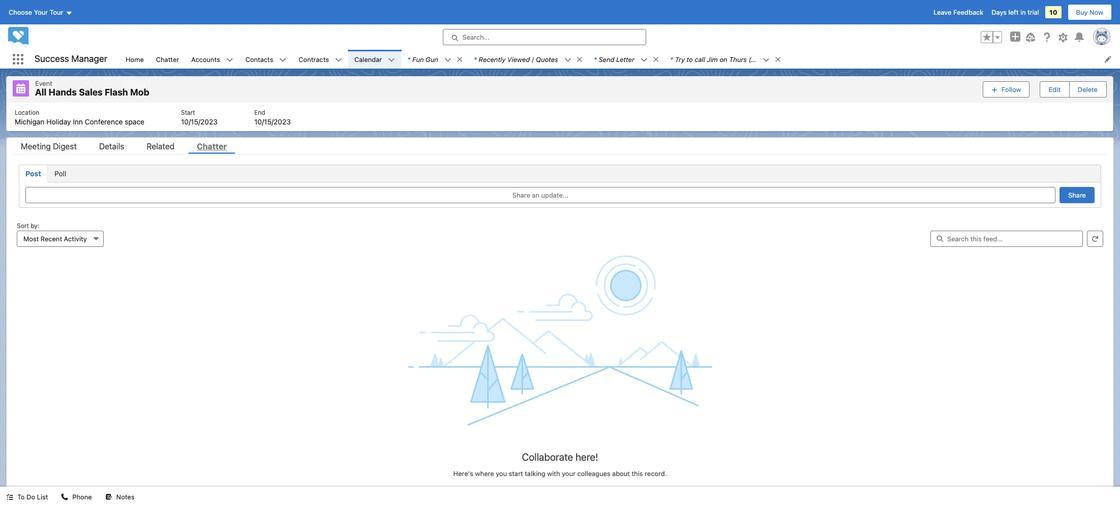 Task type: describe. For each thing, give the bounding box(es) containing it.
call
[[695, 55, 706, 63]]

list for leave feedback link
[[120, 50, 1121, 69]]

mob
[[130, 87, 149, 98]]

colleagues
[[578, 470, 611, 478]]

your
[[34, 8, 48, 16]]

3 list item from the left
[[588, 50, 664, 69]]

2 list item from the left
[[468, 50, 588, 69]]

sort
[[17, 222, 29, 230]]

contracts link
[[293, 50, 335, 69]]

sort by:
[[17, 222, 39, 230]]

10
[[1050, 8, 1058, 16]]

feedback
[[954, 8, 984, 16]]

collaborate here! status
[[13, 427, 1108, 478]]

* for * send letter
[[594, 55, 597, 63]]

success manager
[[35, 54, 107, 64]]

4 list item from the left
[[664, 50, 787, 69]]

text default image inside contacts list item
[[280, 56, 287, 63]]

delete button
[[1070, 82, 1107, 97]]

list
[[37, 494, 48, 502]]

contracts
[[299, 55, 329, 63]]

10/15/2023 for start 10/15/2023
[[181, 117, 218, 126]]

choose
[[9, 8, 32, 16]]

* recently viewed | quotes
[[474, 55, 559, 63]]

search...
[[463, 33, 490, 41]]

0 vertical spatial group
[[981, 31, 1003, 43]]

end
[[254, 109, 265, 116]]

buy
[[1077, 8, 1089, 16]]

this
[[632, 470, 643, 478]]

most recent activity
[[23, 235, 87, 243]]

your
[[562, 470, 576, 478]]

on
[[720, 55, 728, 63]]

related
[[147, 142, 175, 151]]

fun
[[413, 55, 424, 63]]

calendar
[[355, 55, 382, 63]]

update...
[[542, 191, 569, 199]]

event
[[35, 79, 52, 88]]

follow button
[[983, 81, 1031, 98]]

collaborate here!
[[522, 452, 599, 463]]

to
[[687, 55, 693, 63]]

about
[[613, 470, 630, 478]]

recently
[[479, 55, 506, 63]]

0 vertical spatial chatter link
[[150, 50, 185, 69]]

sales
[[79, 87, 103, 98]]

hands
[[49, 87, 77, 98]]

* send letter
[[594, 55, 635, 63]]

(sample)
[[749, 55, 777, 63]]

choose your tour button
[[8, 4, 73, 20]]

most
[[23, 235, 39, 243]]

location michigan holiday inn conference space
[[15, 109, 145, 126]]

now
[[1090, 8, 1104, 16]]

where
[[476, 470, 494, 478]]

leave feedback link
[[934, 8, 984, 16]]

flash
[[105, 87, 128, 98]]

phone
[[72, 494, 92, 502]]

poll link
[[48, 165, 73, 182]]

0 vertical spatial chatter
[[156, 55, 179, 63]]

post link
[[19, 165, 48, 182]]

details link
[[91, 142, 133, 154]]

do
[[26, 494, 35, 502]]

jim
[[707, 55, 718, 63]]

trial
[[1028, 8, 1040, 16]]

location
[[15, 109, 39, 116]]

share for share
[[1069, 191, 1087, 199]]

event all hands sales flash mob
[[35, 79, 149, 98]]

tour
[[50, 8, 63, 16]]

contacts link
[[240, 50, 280, 69]]

to do list
[[17, 494, 48, 502]]

tab list containing post
[[19, 165, 1102, 182]]

quotes
[[536, 55, 559, 63]]

activity
[[64, 235, 87, 243]]

days left in trial
[[992, 8, 1040, 16]]

days
[[992, 8, 1007, 16]]

buy now button
[[1068, 4, 1113, 20]]

follow
[[1002, 85, 1022, 93]]

* for * fun gun
[[408, 55, 411, 63]]

leave feedback
[[934, 8, 984, 16]]

in
[[1021, 8, 1027, 16]]

1 horizontal spatial chatter link
[[189, 142, 235, 154]]

home
[[126, 55, 144, 63]]

contracts list item
[[293, 50, 349, 69]]



Task type: vqa. For each thing, say whether or not it's contained in the screenshot.
the leftmost thoughts
no



Task type: locate. For each thing, give the bounding box(es) containing it.
meeting digest
[[21, 142, 77, 151]]

end 10/15/2023
[[254, 109, 291, 126]]

to
[[17, 494, 25, 502]]

text default image inside contracts list item
[[335, 56, 342, 63]]

group containing follow
[[983, 80, 1108, 98]]

accounts
[[191, 55, 220, 63]]

text default image left to
[[6, 494, 13, 501]]

share button
[[1060, 187, 1095, 203]]

1 horizontal spatial 10/15/2023
[[254, 117, 291, 126]]

chatter down the start 10/15/2023
[[197, 142, 227, 151]]

text default image inside the notes button
[[105, 494, 112, 501]]

1 horizontal spatial chatter
[[197, 142, 227, 151]]

1 vertical spatial chatter link
[[189, 142, 235, 154]]

10/15/2023 down 'start'
[[181, 117, 218, 126]]

3 * from the left
[[594, 55, 597, 63]]

leave
[[934, 8, 952, 16]]

notes button
[[99, 487, 141, 508]]

choose your tour
[[9, 8, 63, 16]]

start 10/15/2023
[[181, 109, 218, 126]]

post
[[25, 169, 41, 178]]

send
[[599, 55, 615, 63]]

share for share an update...
[[513, 191, 531, 199]]

share
[[513, 191, 531, 199], [1069, 191, 1087, 199]]

text default image left notes
[[105, 494, 112, 501]]

with
[[548, 470, 561, 478]]

* left recently
[[474, 55, 477, 63]]

try
[[676, 55, 685, 63]]

* left fun
[[408, 55, 411, 63]]

delete
[[1079, 85, 1099, 93]]

buy now
[[1077, 8, 1104, 16]]

accounts link
[[185, 50, 226, 69]]

text default image inside 'phone' button
[[61, 494, 68, 501]]

here!
[[576, 452, 599, 463]]

poll
[[54, 169, 66, 178]]

start
[[181, 109, 195, 116]]

list
[[120, 50, 1121, 69], [7, 103, 1114, 131]]

0 vertical spatial list
[[120, 50, 1121, 69]]

text default image inside "accounts" list item
[[226, 56, 233, 63]]

10/15/2023 down end
[[254, 117, 291, 126]]

left
[[1009, 8, 1019, 16]]

contacts list item
[[240, 50, 293, 69]]

here's where you start talking with your colleagues about this record.
[[454, 470, 667, 478]]

letter
[[617, 55, 635, 63]]

to do list button
[[0, 487, 54, 508]]

0 horizontal spatial chatter link
[[150, 50, 185, 69]]

related link
[[139, 142, 183, 154]]

chatter link down the start 10/15/2023
[[189, 142, 235, 154]]

4 * from the left
[[671, 55, 674, 63]]

record.
[[645, 470, 667, 478]]

calendar list item
[[349, 50, 402, 69]]

recent
[[41, 235, 62, 243]]

gun
[[426, 55, 438, 63]]

share an update...
[[513, 191, 569, 199]]

all
[[35, 87, 46, 98]]

1 vertical spatial list
[[7, 103, 1114, 131]]

accounts list item
[[185, 50, 240, 69]]

text default image for to do list
[[6, 494, 13, 501]]

phone button
[[55, 487, 98, 508]]

list containing home
[[120, 50, 1121, 69]]

text default image inside calendar list item
[[388, 56, 395, 63]]

10/15/2023 for end 10/15/2023
[[254, 117, 291, 126]]

list item
[[402, 50, 468, 69], [468, 50, 588, 69], [588, 50, 664, 69], [664, 50, 787, 69]]

* left send
[[594, 55, 597, 63]]

* for * try to call jim on thurs (sample)
[[671, 55, 674, 63]]

thurs
[[730, 55, 747, 63]]

* fun gun
[[408, 55, 438, 63]]

|
[[532, 55, 535, 63]]

0 horizontal spatial chatter
[[156, 55, 179, 63]]

list containing michigan holiday inn conference space
[[7, 103, 1114, 131]]

2 10/15/2023 from the left
[[254, 117, 291, 126]]

edit
[[1049, 85, 1061, 93]]

2 share from the left
[[1069, 191, 1087, 199]]

share an update... button
[[25, 187, 1056, 203]]

here's
[[454, 470, 474, 478]]

contacts
[[246, 55, 273, 63]]

1 * from the left
[[408, 55, 411, 63]]

notes
[[116, 494, 135, 502]]

meeting
[[21, 142, 51, 151]]

group
[[981, 31, 1003, 43], [983, 80, 1108, 98]]

inn
[[73, 117, 83, 126]]

1 share from the left
[[513, 191, 531, 199]]

text default image
[[456, 56, 463, 63], [653, 56, 660, 63], [775, 56, 782, 63], [226, 56, 233, 63], [280, 56, 287, 63], [335, 56, 342, 63], [388, 56, 395, 63], [565, 56, 572, 63], [641, 56, 648, 63], [763, 56, 770, 63]]

Sort by: button
[[17, 231, 104, 247]]

1 10/15/2023 from the left
[[181, 117, 218, 126]]

* try to call jim on thurs (sample)
[[671, 55, 777, 63]]

list for home link
[[7, 103, 1114, 131]]

text default image left send
[[576, 56, 583, 63]]

success
[[35, 54, 69, 64]]

0 horizontal spatial share
[[513, 191, 531, 199]]

* for * recently viewed | quotes
[[474, 55, 477, 63]]

digest
[[53, 142, 77, 151]]

michigan
[[15, 117, 44, 126]]

chatter right the home
[[156, 55, 179, 63]]

search... button
[[443, 29, 646, 45]]

tab list
[[19, 165, 1102, 182]]

start
[[509, 470, 523, 478]]

conference
[[85, 117, 123, 126]]

0 horizontal spatial 10/15/2023
[[181, 117, 218, 126]]

manager
[[71, 54, 107, 64]]

Search this feed... search field
[[931, 231, 1084, 247]]

text default image inside to do list button
[[6, 494, 13, 501]]

an
[[532, 191, 540, 199]]

text default image for notes
[[105, 494, 112, 501]]

*
[[408, 55, 411, 63], [474, 55, 477, 63], [594, 55, 597, 63], [671, 55, 674, 63]]

10/15/2023
[[181, 117, 218, 126], [254, 117, 291, 126]]

text default image for phone
[[61, 494, 68, 501]]

text default image right gun
[[445, 56, 452, 63]]

text default image left phone
[[61, 494, 68, 501]]

1 list item from the left
[[402, 50, 468, 69]]

1 vertical spatial group
[[983, 80, 1108, 98]]

calendar link
[[349, 50, 388, 69]]

details
[[99, 142, 124, 151]]

* left 'try'
[[671, 55, 674, 63]]

you
[[496, 470, 507, 478]]

viewed
[[508, 55, 530, 63]]

1 horizontal spatial share
[[1069, 191, 1087, 199]]

holiday
[[46, 117, 71, 126]]

chatter link right the home
[[150, 50, 185, 69]]

space
[[125, 117, 145, 126]]

2 * from the left
[[474, 55, 477, 63]]

1 vertical spatial chatter
[[197, 142, 227, 151]]

collaborate
[[522, 452, 574, 463]]

meeting digest link
[[13, 142, 85, 154]]

text default image
[[576, 56, 583, 63], [445, 56, 452, 63], [6, 494, 13, 501], [61, 494, 68, 501], [105, 494, 112, 501]]

edit button
[[1041, 82, 1069, 97]]



